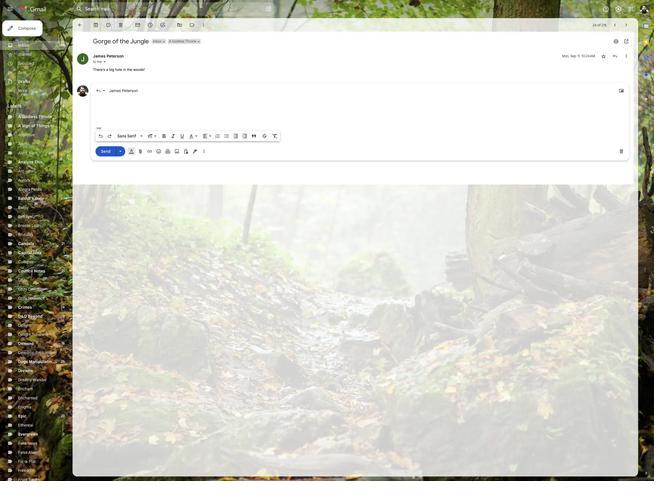 Task type: describe. For each thing, give the bounding box(es) containing it.
d&d beyond link
[[18, 314, 43, 319]]

baldur's gate link
[[18, 196, 44, 201]]

drafts
[[18, 79, 30, 84]]

numbered list ‪(⌘⇧7)‬ image
[[215, 133, 221, 139]]

1 for capital idea
[[63, 251, 65, 255]]

adjective
[[18, 132, 35, 137]]

jungle
[[130, 37, 149, 45]]

0 vertical spatial james peterson
[[93, 54, 124, 59]]

24
[[593, 23, 597, 27]]

sans serif option
[[116, 133, 139, 139]]

candela
[[18, 241, 34, 246]]

compose button
[[2, 20, 43, 36]]

a-
[[25, 459, 29, 464]]

0 vertical spatial the
[[120, 37, 129, 45]]

218
[[602, 23, 607, 27]]

freedom link
[[18, 468, 34, 473]]

manipulating
[[29, 359, 54, 364]]

big hole
[[109, 67, 122, 72]]

time
[[55, 359, 65, 364]]

mark as unread image
[[135, 22, 141, 28]]

insert files using drive image
[[165, 148, 171, 154]]

news
[[28, 441, 37, 446]]

bold ‪(⌘b)‬ image
[[161, 133, 167, 139]]

capital idea
[[18, 250, 41, 255]]

sans
[[117, 133, 126, 138]]

in
[[123, 67, 126, 72]]

ballsy link
[[18, 205, 29, 210]]

cozy dewdrop
[[18, 287, 44, 292]]

send
[[101, 149, 110, 154]]

remove formatting ‪(⌘\)‬ image
[[272, 133, 278, 139]]

breeze lush link
[[18, 223, 40, 228]]

1 vertical spatial peterson
[[122, 88, 138, 93]]

0 vertical spatial to
[[93, 60, 96, 64]]

indent more ‪(⌘])‬ image
[[242, 133, 248, 139]]

gorge of the jungle
[[93, 37, 149, 45]]

mon, sep 11, 10:24 am
[[562, 54, 595, 58]]

18
[[61, 341, 65, 346]]

sep
[[571, 54, 577, 58]]

baldur's gate
[[18, 196, 44, 201]]

21 for candela
[[62, 242, 65, 246]]

aurora petals
[[18, 187, 42, 192]]

1 for baldur's gate
[[63, 196, 65, 200]]

brutality link
[[18, 232, 33, 237]]

council notes link
[[18, 268, 45, 274]]

godless for the "a godless throne" button
[[172, 39, 185, 43]]

petals
[[31, 187, 42, 192]]

labels navigation
[[0, 18, 73, 481]]

1 horizontal spatial james
[[109, 88, 121, 93]]

to inside labels navigation
[[50, 123, 54, 128]]

toggle confidential mode image
[[183, 148, 189, 154]]

dreams link
[[18, 368, 33, 373]]

attach files image
[[138, 148, 143, 154]]

council
[[18, 268, 33, 274]]

sent
[[18, 70, 26, 75]]

collapse link
[[18, 259, 34, 264]]

cozy radiance
[[18, 296, 45, 301]]

capital
[[18, 250, 32, 255]]

Not starred checkbox
[[601, 53, 607, 59]]

10:24 am
[[582, 54, 595, 58]]

support image
[[603, 6, 609, 12]]

sent link
[[18, 70, 26, 75]]

things
[[36, 123, 49, 128]]

cozy link
[[18, 278, 27, 283]]

false
[[18, 450, 28, 455]]

council notes
[[18, 268, 45, 274]]

evergreen link
[[18, 432, 38, 437]]

dogs manipulating time link
[[18, 359, 65, 364]]

more button
[[0, 86, 68, 95]]

compose
[[18, 26, 36, 31]]

more options image
[[202, 148, 206, 154]]

dreams
[[18, 368, 33, 373]]

enchant
[[18, 386, 33, 391]]

labels
[[7, 103, 21, 109]]

a for 1
[[18, 123, 21, 128]]

redo ‪(⌘y)‬ image
[[107, 133, 113, 139]]

formatting options toolbar
[[96, 131, 280, 141]]

strikethrough ‪(⌘⇧x)‬ image
[[262, 133, 267, 139]]

godless for a godless throne link at the left top of the page
[[22, 114, 38, 119]]

idea
[[33, 250, 41, 255]]

1 for a sign of things to come
[[63, 124, 65, 128]]

show details image
[[103, 60, 106, 63]]

discard draft ‪(⌘⇧d)‬ image
[[619, 148, 624, 154]]

2
[[63, 432, 65, 436]]

betrayal
[[18, 214, 33, 219]]

ethereal link
[[18, 423, 33, 428]]

candela link
[[18, 241, 34, 246]]

gate
[[26, 169, 34, 174]]

breeze
[[18, 223, 31, 228]]

6
[[63, 79, 65, 84]]

aurora for aurora petals
[[18, 187, 30, 192]]

flat
[[29, 459, 36, 464]]

starred link
[[18, 52, 32, 57]]

older image
[[624, 22, 629, 28]]

d&d
[[18, 314, 27, 319]]

enchanted link
[[18, 395, 37, 401]]

gmail image
[[18, 3, 49, 15]]

1 for dreams
[[63, 369, 65, 373]]

alert link
[[18, 141, 27, 147]]

alert, alert
[[18, 151, 37, 156]]

main menu image
[[7, 6, 14, 12]]

a godless throne for the "a godless throne" button
[[169, 39, 196, 43]]

14
[[61, 305, 65, 309]]

148
[[59, 43, 65, 47]]

settings image
[[615, 6, 622, 12]]

a
[[106, 67, 108, 72]]

throne for the "a godless throne" button
[[185, 39, 196, 43]]

1 vertical spatial alert
[[29, 151, 37, 156]]

21 for council notes
[[62, 269, 65, 273]]

mon,
[[562, 54, 570, 58]]

snoozed
[[18, 61, 34, 66]]

inbox link
[[18, 43, 29, 48]]

fake news link
[[18, 441, 37, 446]]

0 vertical spatial dewdrop
[[28, 287, 44, 292]]

archive image
[[93, 22, 99, 28]]

collapse
[[18, 259, 34, 264]]



Task type: vqa. For each thing, say whether or not it's contained in the screenshot.
candela
yes



Task type: locate. For each thing, give the bounding box(es) containing it.
2 horizontal spatial of
[[598, 23, 601, 27]]

throne inside the "a godless throne" button
[[185, 39, 196, 43]]

sign
[[22, 123, 30, 128]]

dewdrop enchanted link
[[18, 350, 55, 355]]

delight for delight link
[[18, 323, 31, 328]]

0 horizontal spatial a godless throne
[[18, 114, 52, 119]]

2 vertical spatial a
[[18, 123, 21, 128]]

delight sunshine
[[18, 332, 48, 337]]

2 vertical spatial of
[[31, 123, 35, 128]]

delight link
[[18, 323, 31, 328]]

show trimmed content image
[[96, 127, 102, 130]]

0 vertical spatial a
[[169, 39, 171, 43]]

quote ‪(⌘⇧9)‬ image
[[251, 133, 257, 139]]

analyze
[[18, 160, 34, 165]]

to left 'come'
[[50, 123, 54, 128]]

godless inside labels navigation
[[22, 114, 38, 119]]

throne up things
[[38, 114, 52, 119]]

1 vertical spatial a godless throne
[[18, 114, 52, 119]]

of right 24
[[598, 23, 601, 27]]

dewdrop down demons "link"
[[18, 350, 34, 355]]

insert link ‪(⌘k)‬ image
[[147, 148, 153, 154]]

1 down 4 at top
[[63, 124, 65, 128]]

0 horizontal spatial to
[[50, 123, 54, 128]]

art-gate link
[[18, 169, 34, 174]]

dewdrop up radiance
[[28, 287, 44, 292]]

gate
[[35, 196, 44, 201]]

dewdrop
[[28, 287, 44, 292], [18, 350, 34, 355]]

1 1 from the top
[[63, 124, 65, 128]]

a godless throne
[[169, 39, 196, 43], [18, 114, 52, 119]]

2 delight from the top
[[18, 332, 31, 337]]

1 vertical spatial james peterson
[[109, 88, 138, 93]]

1 right idea
[[63, 251, 65, 255]]

beyond
[[28, 314, 43, 319]]

0 vertical spatial a godless throne
[[169, 39, 196, 43]]

radiance
[[28, 296, 45, 301]]

1 down 25
[[63, 369, 65, 373]]

1 vertical spatial cozy
[[18, 287, 27, 292]]

0 vertical spatial aurora
[[18, 178, 30, 183]]

2 vertical spatial cozy
[[18, 296, 27, 301]]

5 1 from the top
[[63, 369, 65, 373]]

a godless throne down move to icon on the left top of page
[[169, 39, 196, 43]]

enchanted down enchant
[[18, 395, 37, 401]]

tab list
[[638, 18, 654, 461]]

the left jungle
[[120, 37, 129, 45]]

a sign of things to come
[[18, 123, 66, 128]]

1 vertical spatial the
[[127, 67, 132, 72]]

delight down d&d
[[18, 323, 31, 328]]

3 cozy from the top
[[18, 296, 27, 301]]

drafts link
[[18, 79, 30, 84]]

freedom
[[18, 468, 34, 473]]

more image
[[201, 22, 206, 28]]

throne for a godless throne link at the left top of the page
[[38, 114, 52, 119]]

ballsy
[[18, 205, 29, 210]]

1 vertical spatial enchanted
[[18, 395, 37, 401]]

there's
[[93, 67, 105, 72]]

james peterson up show details icon in the top of the page
[[93, 54, 124, 59]]

bulleted list ‪(⌘⇧8)‬ image
[[224, 133, 230, 139]]

notes
[[34, 268, 45, 274]]

a inside button
[[169, 39, 171, 43]]

me
[[97, 60, 102, 64]]

0 vertical spatial of
[[598, 23, 601, 27]]

alert up alert,
[[18, 141, 27, 147]]

inbox up starred
[[18, 43, 29, 48]]

dreamy wander link
[[18, 377, 47, 382]]

24 of 218
[[593, 23, 607, 27]]

demons link
[[18, 341, 34, 346]]

james up 'me'
[[93, 54, 106, 59]]

delight down delight link
[[18, 332, 31, 337]]

james peterson
[[93, 54, 124, 59], [109, 88, 138, 93]]

art-
[[18, 169, 26, 174]]

indent less ‪(⌘[)‬ image
[[233, 133, 239, 139]]

throne down labels image
[[185, 39, 196, 43]]

evergreen
[[18, 432, 38, 437]]

adjective link
[[18, 132, 35, 137]]

more send options image
[[118, 149, 123, 154]]

1 horizontal spatial godless
[[172, 39, 185, 43]]

1 vertical spatial of
[[112, 37, 118, 45]]

inbox for inbox link
[[18, 43, 29, 48]]

0 horizontal spatial alert
[[18, 141, 27, 147]]

4 1 from the top
[[63, 251, 65, 255]]

a godless throne link
[[18, 114, 52, 119]]

fake
[[18, 441, 27, 446]]

dogs
[[18, 359, 28, 364]]

alert
[[18, 141, 27, 147], [29, 151, 37, 156]]

enigma link
[[18, 405, 31, 410]]

sans serif
[[117, 133, 136, 138]]

fake news
[[18, 441, 37, 446]]

breeze lush
[[18, 223, 40, 228]]

report spam image
[[105, 22, 111, 28]]

None search field
[[73, 2, 277, 16]]

cozy for cozy radiance
[[18, 296, 27, 301]]

peterson down in
[[122, 88, 138, 93]]

0 vertical spatial enchanted
[[35, 350, 55, 355]]

1 horizontal spatial to
[[93, 60, 96, 64]]

cozy for cozy link in the left of the page
[[18, 278, 27, 283]]

2 21 from the top
[[62, 269, 65, 273]]

the right in
[[127, 67, 132, 72]]

1 vertical spatial godless
[[22, 114, 38, 119]]

brutality
[[18, 232, 33, 237]]

0 vertical spatial cozy
[[18, 278, 27, 283]]

alarm
[[28, 450, 39, 455]]

add to tasks image
[[160, 22, 166, 28]]

1 vertical spatial aurora
[[18, 187, 30, 192]]

delete image
[[118, 22, 124, 28]]

1 vertical spatial dewdrop
[[18, 350, 34, 355]]

cozy down cozy link in the left of the page
[[18, 287, 27, 292]]

alert,
[[18, 151, 28, 156]]

aurora for aurora link
[[18, 178, 30, 183]]

james right type of response "image"
[[109, 88, 121, 93]]

to
[[93, 60, 96, 64], [50, 123, 54, 128]]

mon, sep 11, 10:24 am cell
[[562, 53, 595, 59]]

1 horizontal spatial a godless throne
[[169, 39, 196, 43]]

1 horizontal spatial of
[[112, 37, 118, 45]]

1 horizontal spatial inbox
[[153, 39, 161, 43]]

enchanted
[[35, 350, 55, 355], [18, 395, 37, 401]]

2 aurora from the top
[[18, 187, 30, 192]]

of for gorge
[[112, 37, 118, 45]]

epic link
[[18, 414, 26, 419]]

throne inside labels navigation
[[38, 114, 52, 119]]

of inside labels navigation
[[31, 123, 35, 128]]

insert photo image
[[174, 148, 180, 154]]

peterson
[[107, 54, 124, 59], [122, 88, 138, 93]]

advanced search options image
[[263, 3, 274, 14]]

1 delight from the top
[[18, 323, 31, 328]]

a godless throne down labels heading
[[18, 114, 52, 119]]

of right sign
[[31, 123, 35, 128]]

1 horizontal spatial throne
[[185, 39, 196, 43]]

delight for delight sunshine
[[18, 332, 31, 337]]

inbox button
[[152, 39, 162, 44]]

0 horizontal spatial throne
[[38, 114, 52, 119]]

cozy down council
[[18, 278, 27, 283]]

alert up analyze this
[[29, 151, 37, 156]]

a godless throne button
[[168, 39, 197, 44]]

of for 24
[[598, 23, 601, 27]]

0 vertical spatial delight
[[18, 323, 31, 328]]

search mail image
[[74, 4, 84, 14]]

james peterson down in
[[109, 88, 138, 93]]

inbox inside inbox 'button'
[[153, 39, 161, 43]]

1 aurora from the top
[[18, 178, 30, 183]]

godless inside button
[[172, 39, 185, 43]]

cozy up crimes
[[18, 296, 27, 301]]

2 cozy from the top
[[18, 287, 27, 292]]

a godless throne inside labels navigation
[[18, 114, 52, 119]]

labels image
[[189, 22, 195, 28]]

james
[[93, 54, 106, 59], [109, 88, 121, 93]]

move to image
[[177, 22, 183, 28]]

insert emoji ‪(⌘⇧2)‬ image
[[156, 148, 162, 154]]

a
[[169, 39, 171, 43], [18, 114, 21, 119], [18, 123, 21, 128]]

1 cozy from the top
[[18, 278, 27, 283]]

1 vertical spatial to
[[50, 123, 54, 128]]

1 vertical spatial 21
[[62, 269, 65, 273]]

23
[[61, 414, 65, 418]]

cozy for cozy dewdrop
[[18, 287, 27, 292]]

newer image
[[612, 22, 618, 28]]

lush
[[32, 223, 40, 228]]

0 horizontal spatial of
[[31, 123, 35, 128]]

art-gate
[[18, 169, 34, 174]]

aurora petals link
[[18, 187, 42, 192]]

sunshine
[[32, 332, 48, 337]]

1 vertical spatial throne
[[38, 114, 52, 119]]

0 horizontal spatial godless
[[22, 114, 38, 119]]

wander
[[33, 377, 47, 382]]

inbox down the add to tasks 'image'
[[153, 39, 161, 43]]

betrayal link
[[18, 214, 33, 219]]

analyze this link
[[18, 160, 43, 165]]

type of response image
[[96, 88, 101, 93]]

0 vertical spatial alert
[[18, 141, 27, 147]]

dreamy
[[18, 377, 32, 382]]

0 vertical spatial 21
[[62, 242, 65, 246]]

godless down move to icon on the left top of page
[[172, 39, 185, 43]]

3 1 from the top
[[63, 196, 65, 200]]

inbox
[[153, 39, 161, 43], [18, 43, 29, 48]]

enchanted up manipulating
[[35, 350, 55, 355]]

capital idea link
[[18, 250, 41, 255]]

a godless throne inside the "a godless throne" button
[[169, 39, 196, 43]]

fix-
[[18, 459, 25, 464]]

snooze image
[[147, 22, 153, 28]]

1 right gate
[[63, 196, 65, 200]]

2 1 from the top
[[63, 160, 65, 164]]

underline ‪(⌘u)‬ image
[[179, 133, 185, 139]]

demons
[[18, 341, 34, 346]]

baldur's
[[18, 196, 34, 201]]

0 horizontal spatial james
[[93, 54, 106, 59]]

1 vertical spatial james
[[109, 88, 121, 93]]

send button
[[96, 146, 116, 156]]

0 vertical spatial godless
[[172, 39, 185, 43]]

inbox inside labels navigation
[[18, 43, 29, 48]]

a godless throne for a godless throne link at the left top of the page
[[18, 114, 52, 119]]

a for 4
[[18, 114, 21, 119]]

1 vertical spatial delight
[[18, 332, 31, 337]]

gorge
[[93, 37, 111, 45]]

labels heading
[[7, 103, 60, 109]]

d&d beyond
[[18, 314, 43, 319]]

3
[[63, 314, 65, 318]]

0 horizontal spatial inbox
[[18, 43, 29, 48]]

1 vertical spatial a
[[18, 114, 21, 119]]

insert signature image
[[192, 148, 198, 154]]

0 vertical spatial james
[[93, 54, 106, 59]]

undo ‪(⌘z)‬ image
[[98, 133, 103, 139]]

cozy dewdrop link
[[18, 287, 44, 292]]

a right inbox 'button'
[[169, 39, 171, 43]]

serif
[[127, 133, 136, 138]]

aurora down the art-gate
[[18, 178, 30, 183]]

woods!
[[133, 67, 145, 72]]

crimes
[[18, 305, 32, 310]]

1 for analyze this
[[63, 160, 65, 164]]

godless up sign
[[22, 114, 38, 119]]

aurora link
[[18, 178, 30, 183]]

aurora down aurora link
[[18, 187, 30, 192]]

25
[[61, 359, 65, 364]]

not starred image
[[601, 53, 607, 59]]

inbox for inbox 'button'
[[153, 39, 161, 43]]

a left sign
[[18, 123, 21, 128]]

Search mail text field
[[85, 6, 249, 12]]

a down labels at top
[[18, 114, 21, 119]]

to left 'me'
[[93, 60, 96, 64]]

0 vertical spatial peterson
[[107, 54, 124, 59]]

back to inbox image
[[77, 22, 83, 28]]

peterson up big hole
[[107, 54, 124, 59]]

1 21 from the top
[[62, 242, 65, 246]]

of right gorge
[[112, 37, 118, 45]]

0 vertical spatial throne
[[185, 39, 196, 43]]

1 horizontal spatial alert
[[29, 151, 37, 156]]

enchant link
[[18, 386, 33, 391]]

italic ‪(⌘i)‬ image
[[170, 133, 176, 139]]

epic
[[18, 414, 26, 419]]

1 right this
[[63, 160, 65, 164]]



